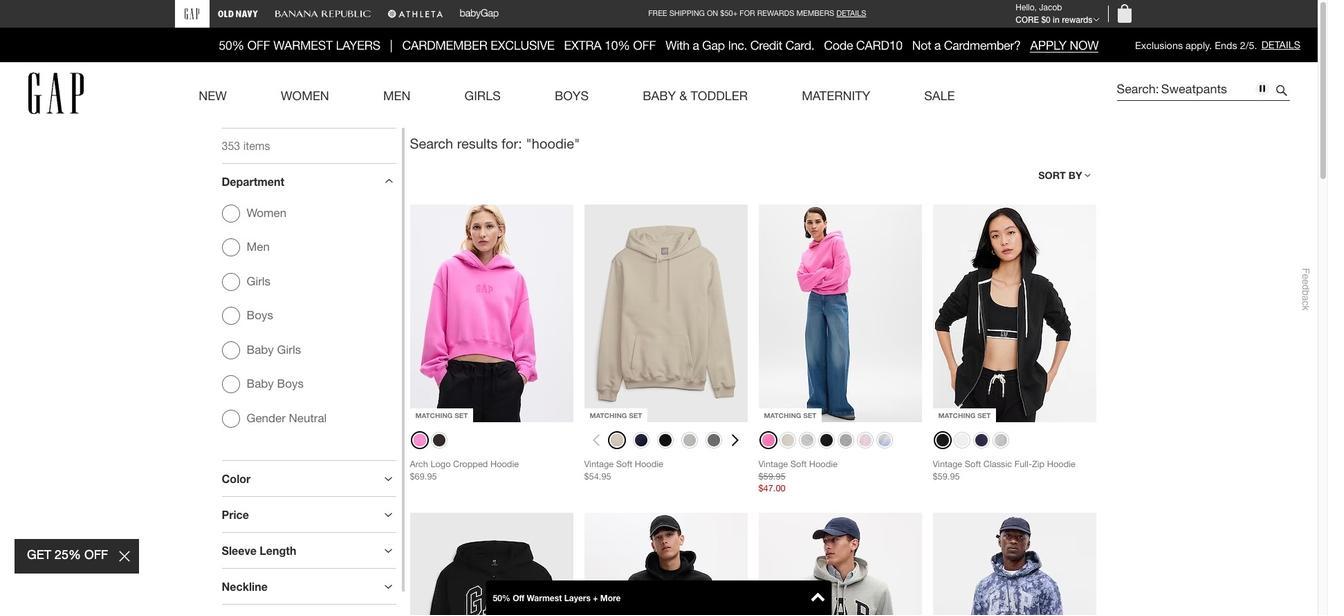 Task type: vqa. For each thing, say whether or not it's contained in the screenshot.
Afterpay learn more Image
no



Task type: locate. For each thing, give the bounding box(es) containing it.
1 e from the top
[[1301, 274, 1312, 279]]

baby left &
[[643, 88, 676, 103]]

rewards members
[[758, 9, 835, 18]]

vintage soft hoodie $54.95
[[585, 459, 664, 482]]

gap image
[[185, 8, 199, 19]]

353 items in the product grid element
[[222, 140, 270, 152]]

set up vintage soft hoodie $59.95 $47.00
[[804, 412, 817, 420]]

353
[[222, 140, 240, 152]]

0 vertical spatial women
[[281, 88, 329, 103]]

matching set up logo
[[416, 412, 468, 420]]

search search field
[[1117, 80, 1272, 100]]

0 vertical spatial boys
[[555, 88, 589, 103]]

vintage inside the vintage soft hoodie $54.95
[[585, 459, 614, 470]]

4 matching from the left
[[939, 412, 976, 420]]

sort
[[1039, 170, 1066, 181]]

2 horizontal spatial girls
[[465, 88, 501, 103]]

2 hoodie from the left
[[635, 459, 664, 470]]

0 horizontal spatial vintage
[[585, 459, 614, 470]]

1 horizontal spatial search
[[1117, 81, 1156, 96]]

baby girls
[[247, 343, 301, 357]]

0 vertical spatial girls
[[465, 88, 501, 103]]

2 set from the left
[[629, 412, 642, 420]]

vintage soft hoodie link
[[585, 459, 748, 471], [759, 459, 922, 471]]

3 hoodie from the left
[[810, 459, 838, 470]]

353 items
[[222, 140, 270, 152]]

4 matching set from the left
[[939, 412, 991, 420]]

vintage inside vintage soft classic full-zip hoodie $59.95
[[933, 459, 963, 470]]

2 vertical spatial girls
[[277, 343, 301, 357]]

boys up "hoodie"
[[555, 88, 589, 103]]

baby inside baby & toddler link
[[643, 88, 676, 103]]

0 horizontal spatial vintage soft hoodie image
[[585, 205, 748, 423]]

department
[[222, 175, 285, 188]]

$59.95 inside vintage soft classic full-zip hoodie $59.95
[[933, 472, 960, 482]]

matching set for vintage soft hoodie $54.95
[[590, 412, 642, 420]]

1 matching set from the left
[[416, 412, 468, 420]]

hoodie
[[491, 459, 519, 470], [635, 459, 664, 470], [810, 459, 838, 470], [1048, 459, 1076, 470]]

off
[[513, 594, 525, 604]]

search down exclusions
[[1117, 81, 1156, 96]]

matching for vintage soft hoodie $54.95
[[590, 412, 627, 420]]

2 soft from the left
[[791, 459, 807, 470]]

1 vertical spatial men
[[247, 240, 270, 254]]

matching set for vintage soft classic full-zip hoodie $59.95
[[939, 412, 991, 420]]

2 vintage soft hoodie link from the left
[[759, 459, 922, 471]]

3 set from the left
[[804, 412, 817, 420]]

2 $59.95 from the left
[[933, 472, 960, 482]]

baby for baby boys
[[247, 377, 274, 391]]

1 hoodie from the left
[[491, 459, 519, 470]]

f e e d b a c k button
[[1294, 246, 1319, 333]]

vintage up $59.95 text box
[[759, 459, 788, 470]]

matching set up previous colors available icon
[[590, 412, 642, 420]]

1 horizontal spatial vintage soft hoodie link
[[759, 459, 922, 471]]

soft inside vintage soft hoodie $59.95 $47.00
[[791, 459, 807, 470]]

in
[[1053, 15, 1060, 25]]

by
[[1069, 170, 1083, 181]]

0 vertical spatial men
[[383, 88, 411, 103]]

details button
[[1262, 39, 1302, 52]]

sort by
[[1039, 170, 1083, 181]]

more
[[601, 594, 621, 604]]

$50+ for
[[721, 9, 756, 18]]

jacob
[[1040, 3, 1063, 12]]

0 horizontal spatial boys
[[247, 309, 273, 323]]

set up the vintage soft hoodie $54.95
[[629, 412, 642, 420]]

2 vertical spatial boys
[[277, 377, 304, 391]]

previous colors available image
[[590, 434, 604, 448]]

2 horizontal spatial vintage
[[933, 459, 963, 470]]

None search field
[[1104, 38, 1290, 178]]

set for $59.95
[[804, 412, 817, 420]]

1 $59.95 from the left
[[759, 472, 786, 482]]

50% off warmest layers + more
[[493, 594, 621, 604]]

1 matching from the left
[[416, 412, 453, 420]]

0 vertical spatial baby
[[643, 88, 676, 103]]

banana republic image
[[274, 6, 371, 22]]

4 set from the left
[[978, 412, 991, 420]]

0 vertical spatial search
[[1117, 81, 1156, 96]]

1 horizontal spatial boys
[[277, 377, 304, 391]]

girls
[[465, 88, 501, 103], [247, 275, 271, 288], [277, 343, 301, 357]]

1 vertical spatial search
[[410, 135, 453, 151]]

matching
[[416, 412, 453, 420], [590, 412, 627, 420], [764, 412, 802, 420], [939, 412, 976, 420]]

1 horizontal spatial $59.95
[[933, 472, 960, 482]]

boys up gender neutral
[[277, 377, 304, 391]]

color button
[[222, 462, 396, 497]]

results
[[457, 135, 498, 151]]

baby up gender
[[247, 377, 274, 391]]

vintage soft hoodie image for vintage soft hoodie $59.95 $47.00
[[759, 205, 922, 423]]

soft inside the vintage soft hoodie $54.95
[[616, 459, 633, 470]]

gender
[[247, 412, 286, 425]]

1 vertical spatial girls
[[247, 275, 271, 288]]

baby for baby girls
[[247, 343, 274, 357]]

new link
[[172, 62, 254, 124]]

girls link
[[438, 62, 528, 124]]

search for search results for: "hoodie"
[[410, 135, 453, 151]]

men link
[[356, 62, 438, 124]]

1 set from the left
[[455, 412, 468, 420]]

2 horizontal spatial soft
[[965, 459, 982, 470]]

matching set
[[416, 412, 468, 420], [590, 412, 642, 420], [764, 412, 817, 420], [939, 412, 991, 420]]

women inside women link
[[281, 88, 329, 103]]

1 horizontal spatial vintage
[[759, 459, 788, 470]]

$59.95 up the $47.00
[[759, 472, 786, 482]]

layers
[[565, 594, 591, 604]]

vintage soft hoodie link up $54.95 in the left of the page
[[585, 459, 748, 471]]

set up classic
[[978, 412, 991, 420]]

1 horizontal spatial vintage soft hoodie image
[[759, 205, 922, 423]]

3 matching from the left
[[764, 412, 802, 420]]

men
[[383, 88, 411, 103], [247, 240, 270, 254]]

gender neutral
[[247, 412, 327, 425]]

search left 'results'
[[410, 135, 453, 151]]

baby & toddler link
[[616, 62, 775, 124]]

2 vintage soft hoodie image from the left
[[759, 205, 922, 423]]

+
[[593, 594, 598, 604]]

sort by button
[[1034, 163, 1097, 188]]

Now $47.00 text field
[[759, 483, 922, 496]]

hoodie inside arch logo cropped hoodie $69.95
[[491, 459, 519, 470]]

e up b
[[1301, 279, 1312, 285]]

3 soft from the left
[[965, 459, 982, 470]]

free
[[649, 9, 668, 18]]

0 horizontal spatial $59.95
[[759, 472, 786, 482]]

2 matching set from the left
[[590, 412, 642, 420]]

baby up baby boys
[[247, 343, 274, 357]]

details button
[[837, 9, 867, 18]]

soft for $59.95
[[791, 459, 807, 470]]

$59.95
[[759, 472, 786, 482], [933, 472, 960, 482]]

matching set up vintage soft hoodie $59.95 $47.00
[[764, 412, 817, 420]]

boys up baby girls
[[247, 309, 273, 323]]

f e e d b a c k
[[1301, 268, 1312, 311]]

exclusions apply. ends 2/5. details
[[1136, 39, 1301, 51]]

set up cropped
[[455, 412, 468, 420]]

1 vertical spatial baby
[[247, 343, 274, 357]]

0 horizontal spatial search
[[410, 135, 453, 151]]

1 vintage soft hoodie image from the left
[[585, 205, 748, 423]]

classic
[[984, 459, 1013, 470]]

soft for $54.95
[[616, 459, 633, 470]]

vintage soft hoodie image
[[585, 205, 748, 423], [759, 205, 922, 423]]

3 matching set from the left
[[764, 412, 817, 420]]

2 e from the top
[[1301, 279, 1312, 285]]

sweatpants
[[1162, 81, 1228, 96]]

vintage for vintage soft hoodie $59.95 $47.00
[[759, 459, 788, 470]]

matching for arch logo cropped hoodie $69.95
[[416, 412, 453, 420]]

matching set for arch logo cropped hoodie $69.95
[[416, 412, 468, 420]]

2 vintage from the left
[[759, 459, 788, 470]]

$59.95 down vintage soft classic full-zip hoodie "link"
[[933, 472, 960, 482]]

1 soft from the left
[[616, 459, 633, 470]]

search inside search field
[[1117, 81, 1156, 96]]

department button
[[222, 164, 396, 199]]

0 horizontal spatial soft
[[616, 459, 633, 470]]

0 horizontal spatial men
[[247, 240, 270, 254]]

vintage soft classic full-zip hoodie image
[[933, 205, 1097, 423]]

vintage left classic
[[933, 459, 963, 470]]

cropped
[[453, 459, 488, 470]]

vintage
[[585, 459, 614, 470], [759, 459, 788, 470], [933, 459, 963, 470]]

3 vintage from the left
[[933, 459, 963, 470]]

1 vintage from the left
[[585, 459, 614, 470]]

set
[[455, 412, 468, 420], [629, 412, 642, 420], [804, 412, 817, 420], [978, 412, 991, 420]]

2 horizontal spatial boys
[[555, 88, 589, 103]]

vintage soft classic full-zip hoodie $59.95
[[933, 459, 1076, 482]]

vintage up $54.95 in the left of the page
[[585, 459, 614, 470]]

athleta image
[[387, 6, 443, 22]]

boys
[[555, 88, 589, 103], [247, 309, 273, 323], [277, 377, 304, 391]]

vintage inside vintage soft hoodie $59.95 $47.00
[[759, 459, 788, 470]]

0 horizontal spatial vintage soft hoodie link
[[585, 459, 748, 471]]

e up d
[[1301, 274, 1312, 279]]

logo
[[431, 459, 451, 470]]

1 horizontal spatial men
[[383, 88, 411, 103]]

old navy image
[[218, 6, 258, 22]]

2 vertical spatial baby
[[247, 377, 274, 391]]

Was $59.95 text field
[[759, 472, 786, 482]]

4 hoodie from the left
[[1048, 459, 1076, 470]]

1 vintage soft hoodie link from the left
[[585, 459, 748, 471]]

matching set up classic
[[939, 412, 991, 420]]

search results for: "hoodie"
[[410, 135, 580, 151]]

vintage soft hoodie $59.95 $47.00
[[759, 459, 838, 494]]

vintage soft hoodie link up the $47.00 text box
[[759, 459, 922, 471]]

full-
[[1015, 459, 1033, 470]]

exclusions apply. ends 2/5. button
[[1135, 39, 1259, 52]]

2 matching from the left
[[590, 412, 627, 420]]

baby for baby & toddler
[[643, 88, 676, 103]]

soft inside vintage soft classic full-zip hoodie $59.95
[[965, 459, 982, 470]]

zip
[[1033, 459, 1045, 470]]

items
[[243, 140, 270, 152]]

1 horizontal spatial soft
[[791, 459, 807, 470]]

soft
[[616, 459, 633, 470], [791, 459, 807, 470], [965, 459, 982, 470]]

maternity link
[[775, 62, 898, 124]]

matching for vintage soft classic full-zip hoodie $59.95
[[939, 412, 976, 420]]

matching set for vintage soft hoodie $59.95 $47.00
[[764, 412, 817, 420]]



Task type: describe. For each thing, give the bounding box(es) containing it.
rewards
[[1063, 15, 1093, 25]]

50% off warmest layers + more button
[[486, 581, 832, 616]]

hoodie inside the vintage soft hoodie $54.95
[[635, 459, 664, 470]]

"hoodie"
[[526, 135, 580, 151]]

boys link
[[528, 62, 616, 124]]

set for full-
[[978, 412, 991, 420]]

hello, jacob core $0 in rewards
[[1016, 3, 1093, 25]]

$47.00
[[759, 484, 786, 494]]

gap arch logo hoodie image
[[759, 513, 922, 616]]

neckline
[[222, 581, 268, 594]]

arch logo cropped hoodie $69.95
[[410, 459, 519, 482]]

sleeve length button
[[222, 534, 396, 569]]

vintage soft hoodie link for vintage soft hoodie $59.95 $47.00
[[759, 459, 922, 471]]

0 horizontal spatial girls
[[247, 275, 271, 288]]

2/5.
[[1241, 39, 1258, 51]]

a
[[1301, 295, 1312, 301]]

boys inside "link"
[[555, 88, 589, 103]]

f
[[1301, 268, 1312, 274]]

open my account menu image
[[1094, 17, 1101, 22]]

vintage soft hoodie image for vintage soft hoodie $54.95
[[585, 205, 748, 423]]

for:
[[502, 135, 522, 151]]

50%
[[493, 594, 511, 604]]

toddler
[[691, 88, 748, 103]]

vintage for vintage soft hoodie $54.95
[[585, 459, 614, 470]]

&
[[680, 88, 688, 103]]

arch
[[410, 459, 428, 470]]

hoodie inside vintage soft hoodie $59.95 $47.00
[[810, 459, 838, 470]]

search for search :
[[1117, 81, 1156, 96]]

neckline button
[[222, 570, 396, 605]]

vintage for vintage soft classic full-zip hoodie $59.95
[[933, 459, 963, 470]]

free shipping on $50+ for rewards members details
[[649, 9, 867, 18]]

set for $54.95
[[629, 412, 642, 420]]

vintage soft hoodie link for vintage soft hoodie $54.95
[[585, 459, 748, 471]]

arch logo cropped hoodie image
[[410, 205, 573, 423]]

soft for full-
[[965, 459, 982, 470]]

kids gap logo hoodie image
[[410, 513, 573, 616]]

c
[[1301, 301, 1312, 306]]

hoodie inside vintage soft classic full-zip hoodie $59.95
[[1048, 459, 1076, 470]]

$69.95
[[410, 472, 437, 482]]

arch logo cropped hoodie link
[[410, 459, 573, 471]]

hello,
[[1016, 3, 1037, 12]]

k
[[1301, 306, 1312, 311]]

sale
[[925, 88, 955, 103]]

search :
[[1117, 81, 1160, 96]]

color
[[222, 473, 251, 486]]

baby & toddler
[[643, 88, 748, 103]]

on
[[707, 9, 719, 18]]

shipping
[[670, 9, 705, 18]]

details
[[837, 9, 867, 18]]

set for hoodie
[[455, 412, 468, 420]]

1 vertical spatial women
[[247, 206, 287, 220]]

next colors available image
[[729, 434, 743, 448]]

new
[[199, 88, 227, 103]]

apply.
[[1186, 39, 1213, 51]]

baby boys
[[247, 377, 304, 391]]

details
[[1262, 39, 1301, 51]]

maternity
[[802, 88, 871, 103]]

d
[[1301, 285, 1312, 290]]

50% off warmest layers image
[[0, 28, 1319, 62]]

$0
[[1042, 15, 1051, 25]]

:
[[1156, 81, 1160, 96]]

length
[[260, 545, 297, 558]]

core
[[1016, 15, 1040, 25]]

1 vertical spatial boys
[[247, 309, 273, 323]]

warmest
[[527, 594, 562, 604]]

sale link
[[898, 62, 982, 124]]

b
[[1301, 290, 1312, 296]]

gap logo image
[[28, 72, 84, 114]]

vintage soft full-zip hoodie image
[[585, 513, 748, 616]]

ends
[[1216, 39, 1238, 51]]

matching for vintage soft hoodie $59.95 $47.00
[[764, 412, 802, 420]]

neutral
[[289, 412, 327, 425]]

none search field containing search
[[1104, 38, 1290, 178]]

sleeve
[[222, 545, 257, 558]]

vintage soft classic full-zip hoodie link
[[933, 459, 1097, 471]]

gap &#215 loveshackfancy floral logo hoodie image
[[933, 513, 1097, 616]]

price button
[[222, 498, 396, 533]]

women link
[[254, 62, 356, 124]]

baby gap image
[[460, 9, 499, 19]]

1 horizontal spatial girls
[[277, 343, 301, 357]]

price
[[222, 509, 249, 522]]

$54.95
[[585, 472, 612, 482]]

$59.95 inside vintage soft hoodie $59.95 $47.00
[[759, 472, 786, 482]]

sleeve length
[[222, 545, 297, 558]]

exclusions
[[1136, 39, 1184, 51]]



